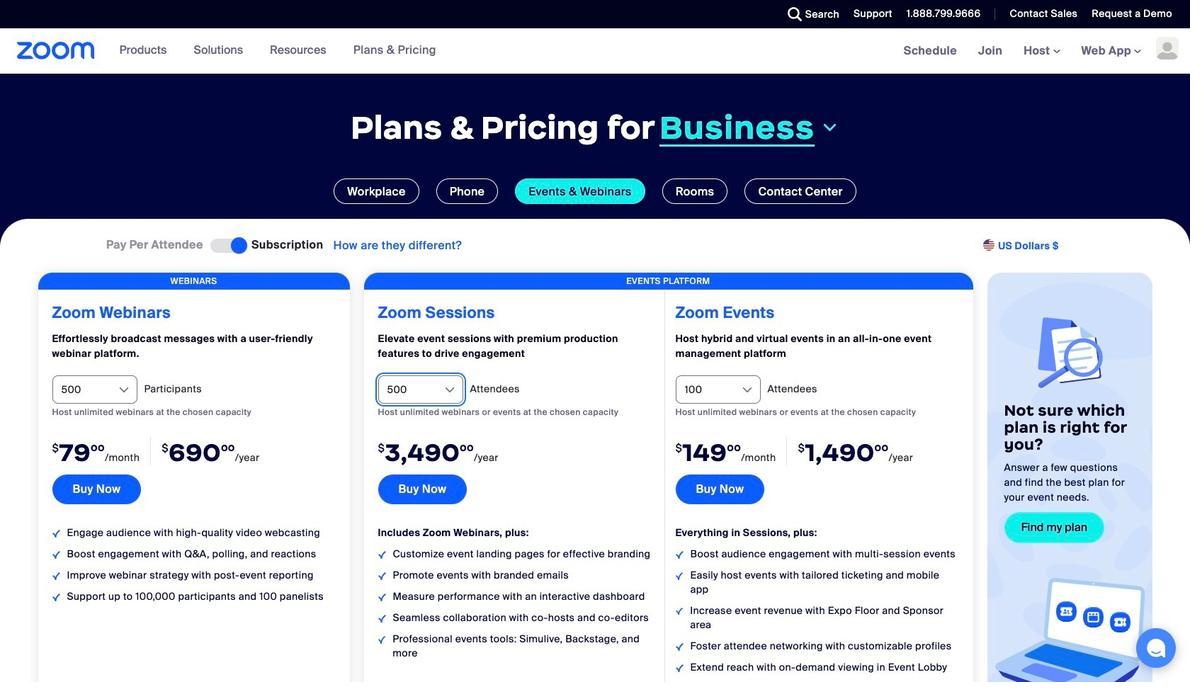 Task type: locate. For each thing, give the bounding box(es) containing it.
banner
[[0, 28, 1190, 74]]

include image
[[52, 572, 60, 580], [675, 572, 683, 580], [378, 615, 386, 622], [378, 636, 386, 644], [675, 643, 683, 651]]

meetings navigation
[[893, 28, 1190, 74]]

include image
[[52, 530, 60, 537], [52, 551, 60, 559], [378, 551, 386, 559], [675, 551, 683, 559], [378, 572, 386, 580], [52, 593, 60, 601], [378, 593, 386, 601], [675, 608, 683, 615], [675, 664, 683, 672]]

0 horizontal spatial show options image
[[117, 383, 131, 397]]

open chat image
[[1146, 638, 1166, 658]]

show options image
[[117, 383, 131, 397], [442, 383, 457, 397]]

main content
[[0, 28, 1190, 682]]

product information navigation
[[95, 28, 447, 74]]

selected subscription toggle button pressed element
[[210, 237, 244, 254]]

1 horizontal spatial show options image
[[442, 383, 457, 397]]

1 show options image from the left
[[117, 383, 131, 397]]

zoom logo image
[[17, 42, 95, 60]]

selected subscription toggle button pressed image
[[210, 239, 244, 253]]

tabs of zoom services tab list
[[21, 179, 1169, 204]]

profile picture image
[[1156, 37, 1179, 60]]

2 show options image from the left
[[442, 383, 457, 397]]



Task type: vqa. For each thing, say whether or not it's contained in the screenshot.
the down image
yes



Task type: describe. For each thing, give the bounding box(es) containing it.
down image
[[820, 119, 839, 136]]



